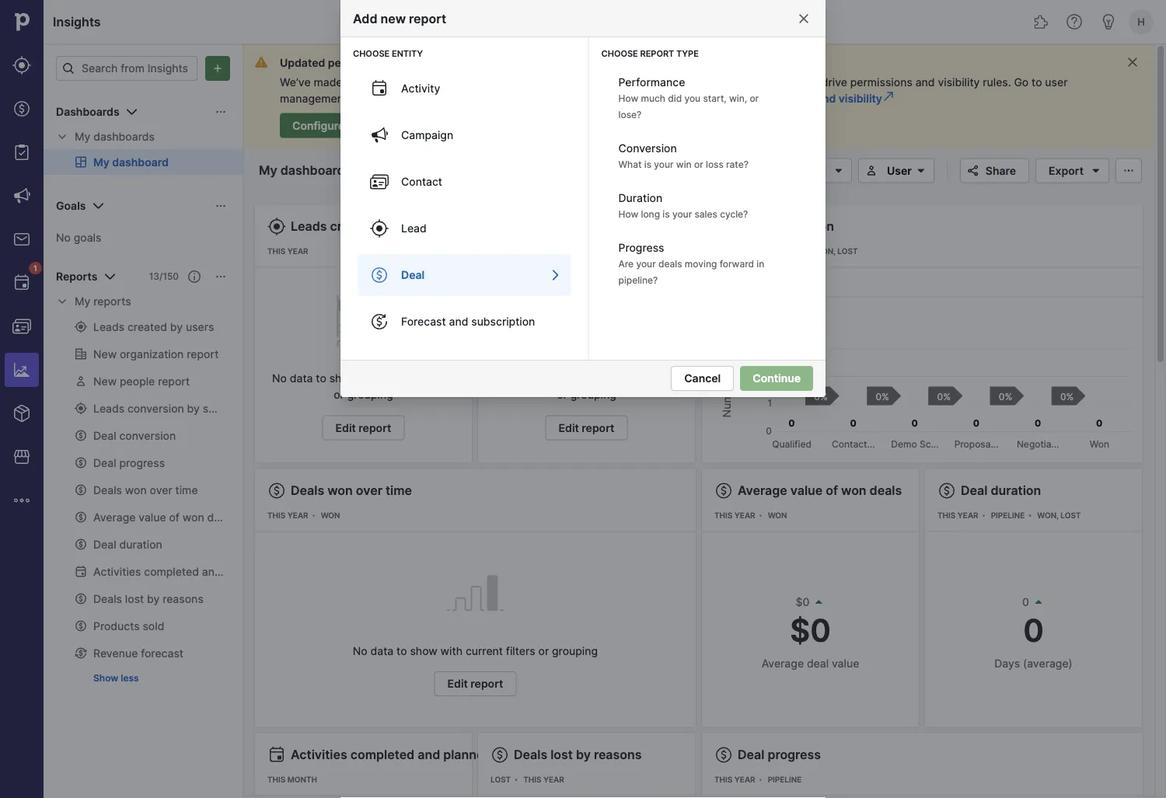 Task type: locate. For each thing, give the bounding box(es) containing it.
dashboards down dashboards button
[[93, 130, 155, 143]]

0 vertical spatial my
[[75, 130, 90, 143]]

1 horizontal spatial edit report
[[447, 678, 503, 691]]

0 vertical spatial is
[[644, 159, 652, 170]]

0 vertical spatial color secondary image
[[56, 131, 68, 143]]

0 horizontal spatial lost
[[491, 776, 511, 785]]

0 horizontal spatial permissions
[[399, 92, 461, 105]]

2 conversion from the left
[[768, 219, 834, 234]]

progress
[[618, 241, 664, 254]]

1 horizontal spatial edit
[[447, 678, 468, 691]]

your left win
[[654, 159, 674, 170]]

color secondary image left user
[[862, 164, 881, 177]]

0 horizontal spatial color positive image
[[813, 596, 825, 609]]

won down average value of won deals
[[768, 511, 787, 521]]

color undefined image
[[12, 274, 31, 292]]

for
[[390, 75, 404, 89], [532, 92, 546, 105]]

2 horizontal spatial by
[[623, 219, 638, 234]]

0 horizontal spatial you
[[407, 75, 426, 89]]

color secondary image left the my reports on the top left of the page
[[56, 295, 68, 308]]

0 horizontal spatial edit
[[336, 421, 356, 435]]

and down pipedrive
[[816, 92, 836, 105]]

edit report for users
[[336, 421, 391, 435]]

home image
[[10, 10, 33, 33]]

average for average value of won deals
[[738, 483, 787, 498]]

0 horizontal spatial value
[[790, 483, 823, 498]]

Search Pipedrive field
[[443, 6, 723, 37]]

goals down the goals 'button'
[[74, 231, 101, 244]]

won right of
[[841, 483, 867, 498]]

performance how much did you start, win, or lose?
[[618, 75, 759, 120]]

activity
[[401, 82, 440, 95]]

deals lost by reasons link
[[514, 748, 642, 763]]

1 color secondary image from the left
[[862, 164, 881, 177]]

1 horizontal spatial color positive image
[[1032, 596, 1045, 609]]

1 vertical spatial deals
[[870, 483, 902, 498]]

value right deal
[[832, 657, 859, 670]]

how for performance
[[618, 93, 638, 104]]

won left over
[[327, 483, 353, 498]]

leads left created
[[291, 219, 327, 234]]

1 vertical spatial in
[[757, 258, 764, 269]]

edit report button
[[322, 416, 405, 440], [545, 416, 628, 440], [434, 672, 517, 697]]

my right projects icon
[[75, 130, 90, 143]]

1 vertical spatial for
[[532, 92, 546, 105]]

0 horizontal spatial won, lost
[[814, 247, 858, 256]]

0 vertical spatial goals
[[56, 199, 86, 213]]

choose
[[353, 48, 390, 58], [601, 48, 638, 58]]

0 vertical spatial pipeline
[[991, 511, 1025, 521]]

pipeline
[[991, 511, 1025, 521], [768, 776, 802, 785]]

current
[[385, 372, 422, 385], [608, 372, 645, 385], [466, 645, 503, 658]]

1 color positive image from the left
[[813, 596, 825, 609]]

0 horizontal spatial won
[[327, 483, 353, 498]]

deals lost by reasons
[[514, 748, 642, 763]]

leads up color active icon
[[514, 219, 550, 234]]

goals inside 'button'
[[56, 199, 86, 213]]

or for right the edit report button
[[557, 388, 567, 402]]

we've made it easier for you to get to the relevant data. your access to insights data will match your pipedrive permissions and visibility rules. go to user management to set up permissions and visibility for your users.
[[280, 75, 1068, 105]]

edit for users
[[336, 421, 356, 435]]

by left long
[[623, 219, 638, 234]]

h button
[[1126, 6, 1157, 37]]

1 vertical spatial you
[[684, 93, 701, 104]]

won down deals won over time
[[321, 511, 340, 521]]

1 horizontal spatial permissions
[[749, 92, 814, 105]]

1 horizontal spatial pipeline
[[991, 511, 1025, 521]]

0 vertical spatial lost
[[838, 247, 858, 256]]

color secondary image left share button
[[912, 164, 930, 177]]

region
[[714, 307, 1130, 451]]

conversion for leads
[[553, 219, 620, 234]]

0 horizontal spatial current
[[385, 372, 422, 385]]

2 my from the top
[[75, 295, 90, 308]]

1 choose from the left
[[353, 48, 390, 58]]

your
[[569, 75, 593, 89]]

0 vertical spatial for
[[390, 75, 404, 89]]

0 vertical spatial average
[[738, 483, 787, 498]]

pipeline down deal progress
[[768, 776, 802, 785]]

color positive image for 0
[[1032, 596, 1045, 609]]

by left lead
[[379, 219, 394, 234]]

color positive image up days (average)
[[1032, 596, 1045, 609]]

2 leads from the left
[[514, 219, 550, 234]]

show
[[329, 372, 357, 385], [552, 372, 580, 385], [410, 645, 438, 658]]

choose entity
[[353, 48, 423, 58]]

show for leads created by users
[[329, 372, 357, 385]]

1 vertical spatial 0
[[1023, 611, 1044, 649]]

deals right of
[[870, 483, 902, 498]]

choose up access
[[601, 48, 638, 58]]

0 horizontal spatial edit report
[[336, 421, 391, 435]]

0 horizontal spatial conversion
[[553, 219, 620, 234]]

insights inside we've made it easier for you to get to the relevant data. your access to insights data will match your pipedrive permissions and visibility rules. go to user management to set up permissions and visibility for your users.
[[648, 75, 689, 89]]

reports down "no goals"
[[93, 295, 131, 308]]

won,
[[814, 247, 836, 256], [1037, 511, 1059, 521]]

color primary image
[[1127, 56, 1139, 68], [370, 79, 389, 98], [215, 106, 227, 118], [964, 164, 983, 177], [1087, 164, 1106, 177], [89, 197, 108, 215], [215, 200, 227, 212], [267, 217, 286, 236], [101, 267, 119, 286], [188, 271, 201, 283], [370, 313, 389, 331], [938, 482, 956, 500], [714, 746, 733, 765]]

1 horizontal spatial you
[[684, 93, 701, 104]]

deal down lead
[[401, 269, 425, 282]]

won, lost
[[814, 247, 858, 256], [1037, 511, 1081, 521]]

1
[[33, 264, 37, 273]]

2 horizontal spatial edit report button
[[545, 416, 628, 440]]

0 horizontal spatial for
[[390, 75, 404, 89]]

1 horizontal spatial choose
[[601, 48, 638, 58]]

2 vertical spatial lost
[[491, 776, 511, 785]]

0 horizontal spatial filters
[[425, 372, 455, 385]]

type
[[676, 48, 699, 58]]

you right did
[[684, 93, 701, 104]]

pipeline down deal duration link at the bottom right
[[991, 511, 1025, 521]]

pipeline for duration
[[991, 511, 1025, 521]]

1 vertical spatial reports
[[93, 295, 131, 308]]

color secondary image right projects icon
[[56, 131, 68, 143]]

your down data.
[[549, 92, 572, 105]]

my for my dashboards
[[75, 130, 90, 143]]

deals
[[291, 483, 324, 498], [514, 748, 548, 763]]

sales inbox image
[[12, 230, 31, 249]]

lead
[[401, 222, 427, 235]]

in right forward
[[757, 258, 764, 269]]

1 horizontal spatial is
[[663, 208, 670, 220]]

1 horizontal spatial won, lost
[[1037, 511, 1081, 521]]

visibility down pipedrive
[[839, 92, 882, 105]]

1 won from the left
[[321, 511, 340, 521]]

0 vertical spatial won,
[[814, 247, 836, 256]]

current inside no data to show with current filters or grouping
[[385, 372, 422, 385]]

1 horizontal spatial current
[[466, 645, 503, 658]]

My dashboard field
[[255, 161, 367, 181]]

0 horizontal spatial pipeline
[[768, 776, 802, 785]]

by right lost
[[576, 748, 591, 763]]

deal left "progress"
[[738, 748, 765, 763]]

color secondary image
[[862, 164, 881, 177], [912, 164, 930, 177]]

show less
[[93, 673, 139, 684]]

show
[[93, 673, 118, 684]]

average left deal
[[762, 657, 804, 670]]

1 horizontal spatial leads
[[514, 219, 550, 234]]

contact
[[401, 175, 442, 189]]

leads image
[[12, 56, 31, 75]]

configure settings link
[[280, 113, 403, 138]]

0 vertical spatial dashboards
[[56, 105, 119, 119]]

no data to show with current filters or grouping for users
[[272, 372, 455, 402]]

1 my from the top
[[75, 130, 90, 143]]

1 vertical spatial dashboards
[[93, 130, 155, 143]]

2 won from the left
[[768, 511, 787, 521]]

your down progress
[[636, 258, 656, 269]]

choose for how much did you start, win, or lose?
[[601, 48, 638, 58]]

marketplace image
[[12, 448, 31, 466]]

0 vertical spatial deals
[[291, 483, 324, 498]]

deal up forward
[[738, 219, 765, 234]]

0 horizontal spatial is
[[644, 159, 652, 170]]

0 horizontal spatial choose
[[353, 48, 390, 58]]

by for sources
[[623, 219, 638, 234]]

duration how long is your sales cycle?
[[618, 191, 748, 220]]

1 horizontal spatial lost
[[838, 247, 858, 256]]

learn more about insights permissions and visibility
[[609, 92, 882, 105]]

0 horizontal spatial deals
[[291, 483, 324, 498]]

1 vertical spatial won, lost
[[1037, 511, 1081, 521]]

days (average)
[[995, 657, 1073, 670]]

1 conversion from the left
[[553, 219, 620, 234]]

my dashboards
[[75, 130, 155, 143]]

2 color secondary image from the top
[[56, 295, 68, 308]]

for down data.
[[532, 92, 546, 105]]

1 how from the top
[[618, 93, 638, 104]]

is down "conversion" at the top
[[644, 159, 652, 170]]

no goals
[[56, 231, 101, 244]]

deals left over
[[291, 483, 324, 498]]

$0
[[796, 596, 810, 609], [790, 611, 831, 649]]

updated
[[280, 56, 325, 69]]

average value of won deals link
[[738, 483, 902, 498]]

1 horizontal spatial with
[[441, 645, 463, 658]]

color active image
[[546, 266, 565, 285]]

deal progress
[[738, 748, 821, 763]]

reports up the my reports on the top left of the page
[[56, 270, 98, 283]]

1 horizontal spatial won
[[841, 483, 867, 498]]

lost
[[838, 247, 858, 256], [1061, 511, 1081, 521], [491, 776, 511, 785]]

edit for time
[[447, 678, 468, 691]]

0 vertical spatial value
[[790, 483, 823, 498]]

conversion down period
[[768, 219, 834, 234]]

menu item
[[0, 348, 44, 392]]

you down based
[[407, 75, 426, 89]]

we've
[[280, 75, 311, 89]]

color warning image
[[255, 56, 267, 68]]

goals
[[56, 199, 86, 213], [74, 231, 101, 244]]

no data to show with current filters or grouping
[[272, 372, 455, 402], [495, 372, 678, 402], [353, 645, 598, 658]]

share
[[986, 164, 1016, 177]]

1 vertical spatial is
[[663, 208, 670, 220]]

deal for deal duration
[[961, 483, 988, 498]]

permissions up color link image
[[850, 75, 913, 89]]

1 horizontal spatial deals
[[514, 748, 548, 763]]

show inside no data to show with current filters or grouping
[[329, 372, 357, 385]]

1 horizontal spatial edit report button
[[434, 672, 517, 697]]

won, lost down deal conversion link
[[814, 247, 858, 256]]

with for users
[[360, 372, 382, 385]]

color positive image
[[813, 596, 825, 609], [1032, 596, 1045, 609]]

created
[[330, 219, 376, 234]]

with inside no data to show with current filters or grouping
[[360, 372, 382, 385]]

0 horizontal spatial color secondary image
[[862, 164, 881, 177]]

average left of
[[738, 483, 787, 498]]

performance
[[618, 75, 685, 89]]

your right match
[[773, 75, 796, 89]]

report
[[409, 11, 446, 26], [640, 48, 674, 58], [359, 421, 391, 435], [582, 421, 615, 435], [471, 678, 503, 691]]

0 vertical spatial reports
[[56, 270, 98, 283]]

1 vertical spatial average
[[762, 657, 804, 670]]

1 vertical spatial color secondary image
[[56, 295, 68, 308]]

or inside performance how much did you start, win, or lose?
[[750, 93, 759, 104]]

deals left lost
[[514, 748, 548, 763]]

won, down deal conversion link
[[814, 247, 836, 256]]

how inside performance how much did you start, win, or lose?
[[618, 93, 638, 104]]

long
[[641, 208, 660, 220]]

0 vertical spatial won, lost
[[814, 247, 858, 256]]

match
[[738, 75, 770, 89]]

color positive image up deal
[[813, 596, 825, 609]]

2 color secondary image from the left
[[912, 164, 930, 177]]

1 horizontal spatial in
[[757, 258, 764, 269]]

edit report button for time
[[434, 672, 517, 697]]

duration
[[991, 483, 1041, 498]]

2 how from the top
[[618, 208, 638, 220]]

visibility
[[426, 56, 470, 69], [938, 75, 980, 89], [487, 92, 529, 105], [839, 92, 882, 105]]

your
[[773, 75, 796, 89], [549, 92, 572, 105], [654, 159, 674, 170], [672, 208, 692, 220], [636, 258, 656, 269]]

campaigns image
[[12, 187, 31, 205]]

1 won from the left
[[327, 483, 353, 498]]

1 vertical spatial my
[[75, 295, 90, 308]]

add
[[353, 11, 377, 26]]

deals image
[[12, 100, 31, 118]]

reports
[[56, 270, 98, 283], [93, 295, 131, 308]]

or inside no data to show with current filters or grouping
[[334, 388, 344, 402]]

1 horizontal spatial conversion
[[768, 219, 834, 234]]

leads conversion by sources link
[[514, 219, 689, 234]]

leads created by users
[[291, 219, 431, 234]]

forecast and subscription
[[401, 315, 535, 328]]

filters for users
[[425, 372, 455, 385]]

0 horizontal spatial show
[[329, 372, 357, 385]]

how down the duration on the right top of the page
[[618, 208, 638, 220]]

or for the edit report button related to time
[[538, 645, 549, 658]]

your inside duration how long is your sales cycle?
[[672, 208, 692, 220]]

contacts image
[[12, 317, 31, 336]]

1 color secondary image from the top
[[56, 131, 68, 143]]

how
[[618, 93, 638, 104], [618, 208, 638, 220]]

my right 1 link
[[75, 295, 90, 308]]

deals left moving
[[658, 258, 682, 269]]

my
[[75, 130, 90, 143], [75, 295, 90, 308]]

1 leads from the left
[[291, 219, 327, 234]]

1 menu
[[0, 0, 44, 798]]

export button
[[1036, 158, 1109, 183]]

1 vertical spatial pipeline
[[768, 776, 802, 785]]

1 horizontal spatial for
[[532, 92, 546, 105]]

2 horizontal spatial with
[[583, 372, 605, 385]]

value left of
[[790, 483, 823, 498]]

1 horizontal spatial color secondary image
[[912, 164, 930, 177]]

2 choose from the left
[[601, 48, 638, 58]]

of
[[826, 483, 838, 498]]

permissions down get
[[399, 92, 461, 105]]

rules.
[[983, 75, 1011, 89]]

color primary image
[[798, 12, 810, 25], [62, 62, 75, 75], [123, 103, 141, 121], [370, 126, 389, 145], [830, 164, 848, 177], [1120, 164, 1138, 177], [370, 173, 389, 191], [714, 217, 733, 236], [370, 219, 389, 238], [370, 266, 389, 285], [215, 271, 227, 283], [267, 482, 286, 500], [714, 482, 733, 500], [267, 746, 286, 765], [491, 746, 509, 765]]

0 horizontal spatial deals
[[658, 258, 682, 269]]

current for time
[[466, 645, 503, 658]]

is inside duration how long is your sales cycle?
[[663, 208, 670, 220]]

updated permission-based visibility in insights
[[280, 56, 527, 69]]

is right long
[[663, 208, 670, 220]]

1 horizontal spatial show
[[410, 645, 438, 658]]

filters inside no data to show with current filters or grouping
[[425, 372, 455, 385]]

entity
[[392, 48, 423, 58]]

dashboards up my dashboards
[[56, 105, 119, 119]]

deals inside progress are your deals moving forward in pipeline?
[[658, 258, 682, 269]]

by for users
[[379, 219, 394, 234]]

0 horizontal spatial won
[[321, 511, 340, 521]]

insights up did
[[648, 75, 689, 89]]

0 vertical spatial you
[[407, 75, 426, 89]]

continue
[[753, 372, 801, 385]]

0 vertical spatial in
[[473, 56, 482, 69]]

conversion what is your win or loss rate?
[[618, 141, 749, 170]]

permissions down match
[[749, 92, 814, 105]]

average
[[738, 483, 787, 498], [762, 657, 804, 670]]

year
[[287, 247, 308, 256], [511, 247, 532, 256], [287, 511, 308, 521], [735, 511, 755, 521], [958, 511, 979, 521], [543, 776, 564, 785], [735, 776, 755, 785]]

your left sales
[[672, 208, 692, 220]]

deal
[[738, 219, 765, 234], [401, 269, 425, 282], [961, 483, 988, 498], [738, 748, 765, 763]]

1 horizontal spatial won
[[768, 511, 787, 521]]

1 vertical spatial $0
[[790, 611, 831, 649]]

0 horizontal spatial with
[[360, 372, 382, 385]]

1 vertical spatial how
[[618, 208, 638, 220]]

1 vertical spatial deals
[[514, 748, 548, 763]]

less
[[121, 673, 139, 684]]

over
[[356, 483, 383, 498]]

conversion up are
[[553, 219, 620, 234]]

color secondary image
[[56, 131, 68, 143], [56, 295, 68, 308]]

won, lost down duration
[[1037, 511, 1081, 521]]

0 horizontal spatial edit report button
[[322, 416, 405, 440]]

1 vertical spatial lost
[[1061, 511, 1081, 521]]

1 horizontal spatial won,
[[1037, 511, 1059, 521]]

0 horizontal spatial in
[[473, 56, 482, 69]]

or for the edit report button corresponding to users
[[334, 388, 344, 402]]

and down "the"
[[464, 92, 484, 105]]

for up up
[[390, 75, 404, 89]]

1 horizontal spatial by
[[576, 748, 591, 763]]

with for time
[[441, 645, 463, 658]]

2 horizontal spatial edit report
[[559, 421, 615, 435]]

period button
[[767, 158, 852, 183]]

deal left duration
[[961, 483, 988, 498]]

0 horizontal spatial leads
[[291, 219, 327, 234]]

how inside duration how long is your sales cycle?
[[618, 208, 638, 220]]

choose up easier
[[353, 48, 390, 58]]

deal for deal conversion
[[738, 219, 765, 234]]

or
[[750, 93, 759, 104], [694, 159, 703, 170], [334, 388, 344, 402], [557, 388, 567, 402], [538, 645, 549, 658]]

to inside no data to show with current filters or grouping
[[316, 372, 326, 385]]

conversion
[[553, 219, 620, 234], [768, 219, 834, 234]]

how up lose?
[[618, 93, 638, 104]]

more image
[[12, 491, 31, 510]]

won, down duration
[[1037, 511, 1059, 521]]

and left the 'planned'
[[418, 748, 440, 763]]

in up "the"
[[473, 56, 482, 69]]

sales assistant image
[[1099, 12, 1118, 31]]

2 color positive image from the left
[[1032, 596, 1045, 609]]

permissions
[[850, 75, 913, 89], [399, 92, 461, 105], [749, 92, 814, 105]]

goals up "no goals"
[[56, 199, 86, 213]]

filters
[[425, 372, 455, 385], [648, 372, 678, 385], [506, 645, 535, 658]]



Task type: vqa. For each thing, say whether or not it's contained in the screenshot.
PERSON BUTTON at the top
no



Task type: describe. For each thing, give the bounding box(es) containing it.
color primary image inside dashboards button
[[215, 106, 227, 118]]

your inside the conversion what is your win or loss rate?
[[654, 159, 674, 170]]

dashboards inside button
[[56, 105, 119, 119]]

deal for deal progress
[[738, 748, 765, 763]]

made
[[314, 75, 343, 89]]

2 horizontal spatial permissions
[[850, 75, 913, 89]]

insights right home image
[[53, 14, 101, 29]]

deal for deal
[[401, 269, 425, 282]]

win,
[[729, 93, 747, 104]]

edit report button for users
[[322, 416, 405, 440]]

leads created by users link
[[291, 219, 431, 234]]

filters for time
[[506, 645, 535, 658]]

color secondary image for my dashboards
[[56, 131, 68, 143]]

user
[[1045, 75, 1068, 89]]

0 vertical spatial $0
[[796, 596, 810, 609]]

visibility up get
[[426, 56, 470, 69]]

get
[[442, 75, 459, 89]]

you inside performance how much did you start, win, or lose?
[[684, 93, 701, 104]]

1 link
[[5, 262, 42, 300]]

forward
[[720, 258, 754, 269]]

color primary image inside the period "button"
[[830, 164, 848, 177]]

Search from Insights text field
[[56, 56, 197, 81]]

and right forecast
[[449, 315, 468, 328]]

(average)
[[1023, 657, 1073, 670]]

insights down will
[[705, 92, 747, 105]]

2 horizontal spatial edit
[[559, 421, 579, 435]]

deal conversion link
[[738, 219, 834, 234]]

pipeline for progress
[[768, 776, 802, 785]]

quick help image
[[1065, 12, 1084, 31]]

configure
[[292, 119, 345, 132]]

reasons
[[594, 748, 642, 763]]

continue button
[[740, 366, 813, 391]]

no data to show with current filters or grouping for time
[[353, 645, 598, 658]]

settings
[[347, 119, 390, 132]]

insights image
[[12, 361, 31, 379]]

projects image
[[12, 143, 31, 162]]

color positive image for $0
[[813, 596, 825, 609]]

conversion for deal
[[768, 219, 834, 234]]

easier
[[355, 75, 387, 89]]

users.
[[575, 92, 606, 105]]

leads conversion by sources
[[514, 219, 689, 234]]

pipedrive
[[799, 75, 847, 89]]

color primary inverted image
[[208, 62, 227, 75]]

month
[[287, 776, 317, 785]]

relevant
[[495, 75, 537, 89]]

data inside we've made it easier for you to get to the relevant data. your access to insights data will match your pipedrive permissions and visibility rules. go to user management to set up permissions and visibility for your users.
[[692, 75, 715, 89]]

color link image
[[882, 90, 895, 103]]

show for deals won over time
[[410, 645, 438, 658]]

color secondary image for my reports
[[56, 295, 68, 308]]

loss
[[706, 159, 724, 170]]

deals for deals won over time
[[291, 483, 324, 498]]

visibility down relevant
[[487, 92, 529, 105]]

cancel button
[[671, 366, 734, 391]]

dashboards button
[[44, 100, 243, 124]]

learn more about insights permissions and visibility link
[[609, 90, 895, 105]]

is inside the conversion what is your win or loss rate?
[[644, 159, 652, 170]]

user
[[887, 164, 912, 177]]

deals for deals lost by reasons
[[514, 748, 548, 763]]

my for my reports
[[75, 295, 90, 308]]

visibility left rules.
[[938, 75, 980, 89]]

in inside progress are your deals moving forward in pipeline?
[[757, 258, 764, 269]]

go
[[1014, 75, 1029, 89]]

rate?
[[726, 159, 749, 170]]

more
[[642, 92, 669, 105]]

access
[[596, 75, 632, 89]]

1 horizontal spatial deals
[[870, 483, 902, 498]]

share button
[[960, 158, 1029, 183]]

color primary image inside share button
[[964, 164, 983, 177]]

no inside no data to show with current filters or grouping
[[272, 372, 287, 385]]

h
[[1138, 16, 1145, 28]]

the
[[476, 75, 493, 89]]

deals won over time link
[[291, 483, 412, 498]]

my reports
[[75, 295, 131, 308]]

edit report for time
[[447, 678, 503, 691]]

won for deals
[[321, 511, 340, 521]]

data.
[[540, 75, 566, 89]]

2 horizontal spatial current
[[608, 372, 645, 385]]

based
[[391, 56, 424, 69]]

2 horizontal spatial filters
[[648, 372, 678, 385]]

0 horizontal spatial won,
[[814, 247, 836, 256]]

won for average
[[768, 511, 787, 521]]

2 horizontal spatial lost
[[1061, 511, 1081, 521]]

2 horizontal spatial show
[[552, 372, 580, 385]]

deal progress link
[[738, 748, 821, 763]]

progress are your deals moving forward in pipeline?
[[618, 241, 764, 286]]

or inside the conversion what is your win or loss rate?
[[694, 159, 703, 170]]

it
[[345, 75, 352, 89]]

about
[[671, 92, 702, 105]]

duration
[[618, 191, 663, 204]]

this month
[[267, 776, 317, 785]]

user button
[[858, 158, 934, 183]]

1 horizontal spatial value
[[832, 657, 859, 670]]

learn
[[609, 92, 639, 105]]

period
[[792, 164, 826, 177]]

permission-
[[328, 56, 391, 69]]

and left rules.
[[916, 75, 935, 89]]

insights up relevant
[[485, 56, 527, 69]]

show less button
[[87, 669, 145, 688]]

how for duration
[[618, 208, 638, 220]]

goals button
[[44, 194, 243, 218]]

current for users
[[385, 372, 422, 385]]

start,
[[703, 93, 727, 104]]

forecast
[[401, 315, 446, 328]]

by for reasons
[[576, 748, 591, 763]]

leads for leads conversion by sources
[[514, 219, 550, 234]]

1 vertical spatial goals
[[74, 231, 101, 244]]

0 vertical spatial 0
[[1022, 596, 1029, 609]]

new
[[381, 11, 406, 26]]

products image
[[12, 404, 31, 423]]

time
[[386, 483, 412, 498]]

activities
[[291, 748, 347, 763]]

users
[[397, 219, 431, 234]]

color primary image inside dashboards button
[[123, 103, 141, 121]]

will
[[718, 75, 735, 89]]

your inside progress are your deals moving forward in pipeline?
[[636, 258, 656, 269]]

13/150
[[149, 271, 179, 282]]

are
[[618, 258, 634, 269]]

color primary image inside export button
[[1087, 164, 1106, 177]]

visibility inside learn more about insights permissions and visibility link
[[839, 92, 882, 105]]

pipeline?
[[618, 274, 658, 286]]

choose for activity
[[353, 48, 390, 58]]

moving
[[685, 258, 717, 269]]

progress
[[768, 748, 821, 763]]

grouping for users
[[347, 388, 393, 402]]

sales
[[695, 208, 718, 220]]

activities completed and planned link
[[291, 748, 492, 763]]

campaign
[[401, 129, 453, 142]]

sources
[[641, 219, 689, 234]]

you inside we've made it easier for you to get to the relevant data. your access to insights data will match your pipedrive permissions and visibility rules. go to user management to set up permissions and visibility for your users.
[[407, 75, 426, 89]]

average for average deal value
[[762, 657, 804, 670]]

data inside no data to show with current filters or grouping
[[290, 372, 313, 385]]

activities completed and planned
[[291, 748, 492, 763]]

average deal value
[[762, 657, 859, 670]]

what
[[618, 159, 642, 170]]

management
[[280, 92, 348, 105]]

2 won from the left
[[841, 483, 867, 498]]

grouping for time
[[552, 645, 598, 658]]

configure settings
[[292, 119, 390, 132]]

leads for leads created by users
[[291, 219, 327, 234]]

1 vertical spatial won,
[[1037, 511, 1059, 521]]

choose report type
[[601, 48, 699, 58]]

lose?
[[618, 109, 642, 120]]

win
[[676, 159, 692, 170]]



